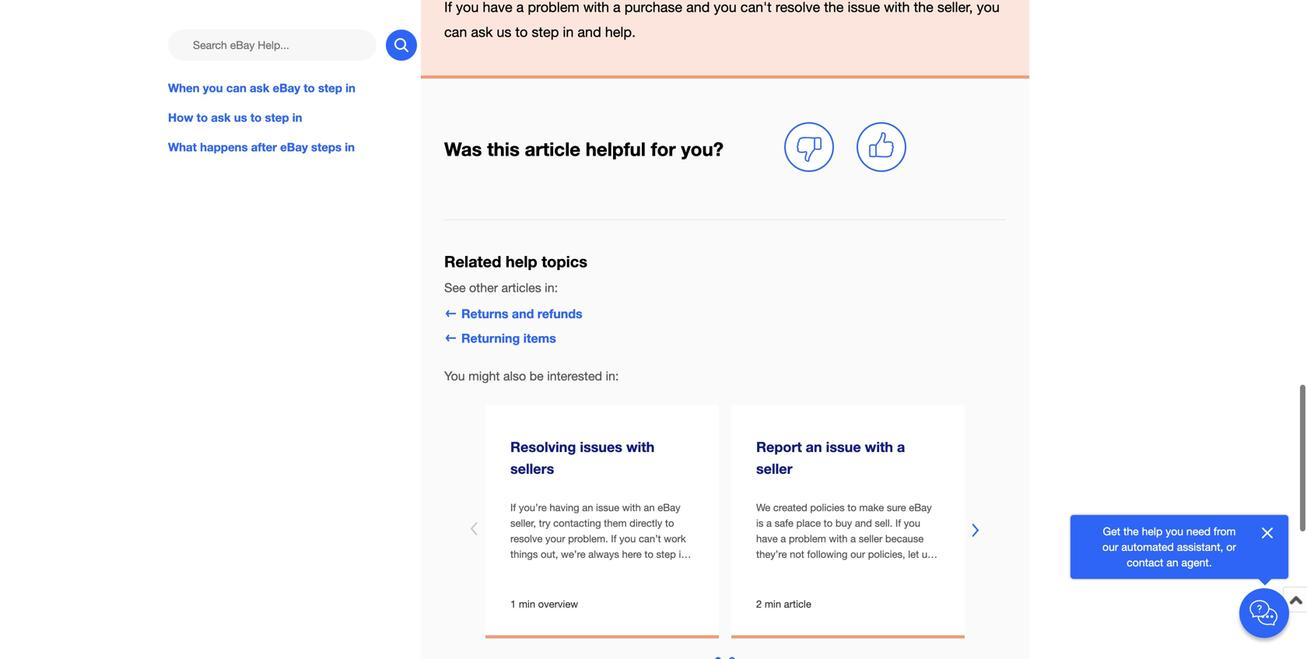 Task type: vqa. For each thing, say whether or not it's contained in the screenshot.
the right have
yes



Task type: locate. For each thing, give the bounding box(es) containing it.
might
[[469, 369, 500, 383]]

1 vertical spatial help.
[[531, 564, 553, 576]]

when you can ask ebay to step in
[[168, 81, 356, 95]]

1 vertical spatial resolve
[[511, 533, 543, 545]]

1 horizontal spatial ask
[[250, 81, 270, 95]]

our down get
[[1103, 541, 1119, 553]]

problem
[[528, 0, 580, 15], [789, 533, 827, 545]]

min
[[519, 598, 536, 610], [765, 598, 782, 610]]

helpful
[[586, 138, 646, 160]]

always
[[589, 549, 620, 561]]

0 horizontal spatial our
[[851, 549, 866, 561]]

seller down report
[[757, 460, 793, 477]]

seller down sell.
[[859, 533, 883, 545]]

min right 1
[[519, 598, 536, 610]]

0 horizontal spatial min
[[519, 598, 536, 610]]

this
[[487, 138, 520, 160]]

1 horizontal spatial can
[[444, 24, 467, 40]]

0 vertical spatial us
[[497, 24, 512, 40]]

0 vertical spatial article
[[525, 138, 581, 160]]

an right report
[[806, 439, 823, 455]]

2 horizontal spatial the
[[1124, 525, 1139, 538]]

if inside if you have a problem with a purchase and you can't resolve the issue with the seller, you can ask us to step in and help.
[[444, 0, 452, 15]]

in: up the refunds
[[545, 281, 558, 295]]

resolve inside if you have a problem with a purchase and you can't resolve the issue with the seller, you can ask us to step in and help.
[[776, 0, 821, 15]]

1 vertical spatial issue
[[826, 439, 861, 455]]

we're
[[561, 549, 586, 561]]

items
[[524, 331, 556, 345]]

2 horizontal spatial us
[[922, 549, 933, 561]]

0 horizontal spatial article
[[525, 138, 581, 160]]

0 horizontal spatial help.
[[531, 564, 553, 576]]

an up contacting
[[582, 502, 594, 514]]

0 vertical spatial issue
[[848, 0, 881, 15]]

you're
[[519, 502, 547, 514]]

1 vertical spatial us
[[234, 111, 247, 125]]

our
[[1103, 541, 1119, 553], [851, 549, 866, 561]]

returning items link
[[444, 331, 556, 345]]

0 horizontal spatial help
[[506, 252, 538, 271]]

how to ask us to step in link
[[168, 109, 417, 126]]

refunds
[[538, 306, 583, 321]]

2 min from the left
[[765, 598, 782, 610]]

in inside if you have a problem with a purchase and you can't resolve the issue with the seller, you can ask us to step in and help.
[[563, 24, 574, 40]]

1 horizontal spatial resolve
[[776, 0, 821, 15]]

0 horizontal spatial can
[[226, 81, 247, 95]]

2 vertical spatial us
[[922, 549, 933, 561]]

in
[[563, 24, 574, 40], [346, 81, 356, 95], [292, 111, 302, 125], [345, 140, 355, 154], [679, 549, 687, 561]]

1 vertical spatial have
[[757, 533, 778, 545]]

to inside if you have a problem with a purchase and you can't resolve the issue with the seller, you can ask us to step in and help.
[[516, 24, 528, 40]]

resolve right can't at the right of the page
[[776, 0, 821, 15]]

help. down purchase
[[605, 24, 636, 40]]

seller inside we created policies to make sure ebay is a safe place to buy and sell. if you have a problem with a seller because they're not following our policies, let us know and we'll look into it.
[[859, 533, 883, 545]]

0 horizontal spatial problem
[[528, 0, 580, 15]]

0 vertical spatial can
[[444, 24, 467, 40]]

you
[[456, 0, 479, 15], [714, 0, 737, 15], [977, 0, 1000, 15], [203, 81, 223, 95], [904, 517, 921, 529], [1166, 525, 1184, 538], [620, 533, 636, 545]]

1 horizontal spatial seller,
[[938, 0, 973, 15]]

report
[[757, 439, 802, 455]]

have inside if you have a problem with a purchase and you can't resolve the issue with the seller, you can ask us to step in and help.
[[483, 0, 513, 15]]

1 vertical spatial in:
[[606, 369, 619, 383]]

the
[[824, 0, 844, 15], [914, 0, 934, 15], [1124, 525, 1139, 538]]

have inside we created policies to make sure ebay is a safe place to buy and sell. if you have a problem with a seller because they're not following our policies, let us know and we'll look into it.
[[757, 533, 778, 545]]

from
[[1214, 525, 1237, 538]]

was
[[444, 138, 482, 160]]

with inside resolving issues with sellers
[[627, 439, 655, 455]]

0 vertical spatial have
[[483, 0, 513, 15]]

we
[[757, 502, 771, 514]]

an
[[806, 439, 823, 455], [582, 502, 594, 514], [644, 502, 655, 514], [1167, 556, 1179, 569]]

1 horizontal spatial us
[[497, 24, 512, 40]]

help inside get the help you need from our automated assistant, or contact an agent.
[[1142, 525, 1163, 538]]

us
[[497, 24, 512, 40], [234, 111, 247, 125], [922, 549, 933, 561]]

the inside get the help you need from our automated assistant, or contact an agent.
[[1124, 525, 1139, 538]]

1 horizontal spatial have
[[757, 533, 778, 545]]

step inside if you're having an issue with an ebay seller, try contacting them directly to resolve your problem. if you can't work things out, we're always here to step in and help.
[[657, 549, 676, 561]]

0 horizontal spatial resolve
[[511, 533, 543, 545]]

1 vertical spatial help
[[1142, 525, 1163, 538]]

0 vertical spatial help.
[[605, 24, 636, 40]]

1 vertical spatial problem
[[789, 533, 827, 545]]

article for min
[[784, 598, 812, 610]]

0 vertical spatial resolve
[[776, 0, 821, 15]]

sure
[[887, 502, 907, 514]]

problem inside if you have a problem with a purchase and you can't resolve the issue with the seller, you can ask us to step in and help.
[[528, 0, 580, 15]]

1 horizontal spatial min
[[765, 598, 782, 610]]

0 horizontal spatial seller,
[[511, 517, 536, 529]]

in: right interested
[[606, 369, 619, 383]]

here
[[622, 549, 642, 561]]

min right 2
[[765, 598, 782, 610]]

min for report an issue with a seller
[[765, 598, 782, 610]]

1 horizontal spatial seller
[[859, 533, 883, 545]]

1 horizontal spatial help.
[[605, 24, 636, 40]]

0 vertical spatial seller,
[[938, 0, 973, 15]]

if
[[444, 0, 452, 15], [511, 502, 516, 514], [896, 517, 902, 529], [611, 533, 617, 545]]

an up directly
[[644, 502, 655, 514]]

can
[[444, 24, 467, 40], [226, 81, 247, 95]]

how
[[168, 111, 193, 125]]

related help topics
[[444, 252, 588, 271]]

buy
[[836, 517, 853, 529]]

Search eBay Help... text field
[[168, 30, 377, 61]]

if inside we created policies to make sure ebay is a safe place to buy and sell. if you have a problem with a seller because they're not following our policies, let us know and we'll look into it.
[[896, 517, 902, 529]]

place
[[797, 517, 821, 529]]

after
[[251, 140, 277, 154]]

it.
[[869, 564, 877, 576]]

0 horizontal spatial us
[[234, 111, 247, 125]]

issue
[[848, 0, 881, 15], [826, 439, 861, 455], [596, 502, 620, 514]]

to
[[516, 24, 528, 40], [304, 81, 315, 95], [197, 111, 208, 125], [251, 111, 262, 125], [848, 502, 857, 514], [665, 517, 674, 529], [824, 517, 833, 529], [645, 549, 654, 561]]

see other articles in:
[[444, 281, 558, 295]]

have
[[483, 0, 513, 15], [757, 533, 778, 545]]

contact
[[1127, 556, 1164, 569]]

article
[[525, 138, 581, 160], [784, 598, 812, 610]]

ask
[[471, 24, 493, 40], [250, 81, 270, 95], [211, 111, 231, 125]]

agent.
[[1182, 556, 1213, 569]]

help up "articles"
[[506, 252, 538, 271]]

0 horizontal spatial in:
[[545, 281, 558, 295]]

know
[[757, 564, 781, 576]]

seller,
[[938, 0, 973, 15], [511, 517, 536, 529]]

ebay right sure
[[909, 502, 932, 514]]

help.
[[605, 24, 636, 40], [531, 564, 553, 576]]

get the help you need from our automated assistant, or contact an agent.
[[1103, 525, 1237, 569]]

help. down out,
[[531, 564, 553, 576]]

issue inside report an issue with a seller
[[826, 439, 861, 455]]

ebay down how to ask us to step in link
[[280, 140, 308, 154]]

1 horizontal spatial our
[[1103, 541, 1119, 553]]

1 horizontal spatial problem
[[789, 533, 827, 545]]

with inside if you're having an issue with an ebay seller, try contacting them directly to resolve your problem. if you can't work things out, we're always here to step in and help.
[[623, 502, 641, 514]]

returns and refunds
[[462, 306, 583, 321]]

0 horizontal spatial seller
[[757, 460, 793, 477]]

is
[[757, 517, 764, 529]]

0 horizontal spatial have
[[483, 0, 513, 15]]

what
[[168, 140, 197, 154]]

article down we'll
[[784, 598, 812, 610]]

steps
[[311, 140, 342, 154]]

safe
[[775, 517, 794, 529]]

help. inside if you're having an issue with an ebay seller, try contacting them directly to resolve your problem. if you can't work things out, we're always here to step in and help.
[[531, 564, 553, 576]]

0 vertical spatial problem
[[528, 0, 580, 15]]

2 vertical spatial issue
[[596, 502, 620, 514]]

you might also be interested in:
[[444, 369, 619, 383]]

an left agent. at the bottom of the page
[[1167, 556, 1179, 569]]

if you have a problem with a purchase and you can't resolve the issue with the seller, you can ask us to step in and help.
[[444, 0, 1000, 40]]

0 vertical spatial seller
[[757, 460, 793, 477]]

step
[[532, 24, 559, 40], [318, 81, 342, 95], [265, 111, 289, 125], [657, 549, 676, 561]]

created
[[774, 502, 808, 514]]

article right this
[[525, 138, 581, 160]]

we created policies to make sure ebay is a safe place to buy and sell. if you have a problem with a seller because they're not following our policies, let us know and we'll look into it.
[[757, 502, 933, 576]]

let
[[909, 549, 919, 561]]

seller inside report an issue with a seller
[[757, 460, 793, 477]]

1 horizontal spatial article
[[784, 598, 812, 610]]

resolve
[[776, 0, 821, 15], [511, 533, 543, 545]]

0 vertical spatial ask
[[471, 24, 493, 40]]

1 vertical spatial seller,
[[511, 517, 536, 529]]

ebay up directly
[[658, 502, 681, 514]]

help up automated
[[1142, 525, 1163, 538]]

they're
[[757, 549, 787, 561]]

a
[[517, 0, 524, 15], [613, 0, 621, 15], [898, 439, 906, 455], [767, 517, 772, 529], [781, 533, 786, 545], [851, 533, 856, 545]]

2 vertical spatial ask
[[211, 111, 231, 125]]

our up into
[[851, 549, 866, 561]]

if you're having an issue with an ebay seller, try contacting them directly to resolve your problem. if you can't work things out, we're always here to step in and help.
[[511, 502, 687, 576]]

1 min from the left
[[519, 598, 536, 610]]

1 horizontal spatial help
[[1142, 525, 1163, 538]]

1 vertical spatial article
[[784, 598, 812, 610]]

help
[[506, 252, 538, 271], [1142, 525, 1163, 538]]

1 vertical spatial seller
[[859, 533, 883, 545]]

problem inside we created policies to make sure ebay is a safe place to buy and sell. if you have a problem with a seller because they're not following our policies, let us know and we'll look into it.
[[789, 533, 827, 545]]

resolve up things
[[511, 533, 543, 545]]

ebay up how to ask us to step in link
[[273, 81, 301, 95]]

seller
[[757, 460, 793, 477], [859, 533, 883, 545]]

ebay
[[273, 81, 301, 95], [280, 140, 308, 154], [658, 502, 681, 514], [909, 502, 932, 514]]

2 horizontal spatial ask
[[471, 24, 493, 40]]



Task type: describe. For each thing, give the bounding box(es) containing it.
seller, inside if you have a problem with a purchase and you can't resolve the issue with the seller, you can ask us to step in and help.
[[938, 0, 973, 15]]

with inside report an issue with a seller
[[865, 439, 894, 455]]

1 vertical spatial ask
[[250, 81, 270, 95]]

contacting
[[554, 517, 601, 529]]

sellers
[[511, 460, 554, 477]]

because
[[886, 533, 924, 545]]

issue inside if you're having an issue with an ebay seller, try contacting them directly to resolve your problem. if you can't work things out, we're always here to step in and help.
[[596, 502, 620, 514]]

what happens after ebay steps in link
[[168, 139, 417, 156]]

when
[[168, 81, 200, 95]]

make
[[860, 502, 884, 514]]

or
[[1227, 541, 1237, 553]]

resolve inside if you're having an issue with an ebay seller, try contacting them directly to resolve your problem. if you can't work things out, we're always here to step in and help.
[[511, 533, 543, 545]]

other
[[469, 281, 498, 295]]

with inside we created policies to make sure ebay is a safe place to buy and sell. if you have a problem with a seller because they're not following our policies, let us know and we'll look into it.
[[829, 533, 848, 545]]

you inside if you're having an issue with an ebay seller, try contacting them directly to resolve your problem. if you can't work things out, we're always here to step in and help.
[[620, 533, 636, 545]]

your
[[546, 533, 566, 545]]

topics
[[542, 252, 588, 271]]

not
[[790, 549, 805, 561]]

sell.
[[875, 517, 893, 529]]

a inside report an issue with a seller
[[898, 439, 906, 455]]

interested
[[547, 369, 603, 383]]

our inside we created policies to make sure ebay is a safe place to buy and sell. if you have a problem with a seller because they're not following our policies, let us know and we'll look into it.
[[851, 549, 866, 561]]

policies
[[811, 502, 845, 514]]

try
[[539, 517, 551, 529]]

1 vertical spatial can
[[226, 81, 247, 95]]

you
[[444, 369, 465, 383]]

policies,
[[869, 549, 906, 561]]

be
[[530, 369, 544, 383]]

having
[[550, 502, 580, 514]]

in inside if you're having an issue with an ebay seller, try contacting them directly to resolve your problem. if you can't work things out, we're always here to step in and help.
[[679, 549, 687, 561]]

related
[[444, 252, 502, 271]]

an inside get the help you need from our automated assistant, or contact an agent.
[[1167, 556, 1179, 569]]

ask inside if you have a problem with a purchase and you can't resolve the issue with the seller, you can ask us to step in and help.
[[471, 24, 493, 40]]

can't
[[639, 533, 661, 545]]

0 horizontal spatial ask
[[211, 111, 231, 125]]

ebay inside we created policies to make sure ebay is a safe place to buy and sell. if you have a problem with a seller because they're not following our policies, let us know and we'll look into it.
[[909, 502, 932, 514]]

us inside if you have a problem with a purchase and you can't resolve the issue with the seller, you can ask us to step in and help.
[[497, 24, 512, 40]]

1 horizontal spatial the
[[914, 0, 934, 15]]

0 horizontal spatial the
[[824, 0, 844, 15]]

returning
[[462, 331, 520, 345]]

into
[[849, 564, 866, 576]]

article for this
[[525, 138, 581, 160]]

returns
[[462, 306, 509, 321]]

resolving issues with sellers
[[511, 439, 655, 477]]

our inside get the help you need from our automated assistant, or contact an agent.
[[1103, 541, 1119, 553]]

things
[[511, 549, 538, 561]]

seller, inside if you're having an issue with an ebay seller, try contacting them directly to resolve your problem. if you can't work things out, we're always here to step in and help.
[[511, 517, 536, 529]]

for
[[651, 138, 676, 160]]

0 vertical spatial help
[[506, 252, 538, 271]]

we'll
[[804, 564, 824, 576]]

1 horizontal spatial in:
[[606, 369, 619, 383]]

an inside report an issue with a seller
[[806, 439, 823, 455]]

0 vertical spatial in:
[[545, 281, 558, 295]]

us inside we created policies to make sure ebay is a safe place to buy and sell. if you have a problem with a seller because they're not following our policies, let us know and we'll look into it.
[[922, 549, 933, 561]]

problem.
[[568, 533, 609, 545]]

out,
[[541, 549, 558, 561]]

following
[[808, 549, 848, 561]]

returning items
[[462, 331, 556, 345]]

assistant,
[[1178, 541, 1224, 553]]

directly
[[630, 517, 663, 529]]

purchase
[[625, 0, 683, 15]]

1 min overview
[[511, 598, 579, 610]]

also
[[504, 369, 526, 383]]

what happens after ebay steps in
[[168, 140, 355, 154]]

1
[[511, 598, 516, 610]]

see
[[444, 281, 466, 295]]

work
[[664, 533, 686, 545]]

issues
[[580, 439, 623, 455]]

you inside we created policies to make sure ebay is a safe place to buy and sell. if you have a problem with a seller because they're not following our policies, let us know and we'll look into it.
[[904, 517, 921, 529]]

you inside get the help you need from our automated assistant, or contact an agent.
[[1166, 525, 1184, 538]]

2
[[757, 598, 762, 610]]

overview
[[538, 598, 579, 610]]

how to ask us to step in
[[168, 111, 302, 125]]

report an issue with a seller
[[757, 439, 906, 477]]

happens
[[200, 140, 248, 154]]

get the help you need from our automated assistant, or contact an agent. tooltip
[[1096, 524, 1244, 571]]

was this article helpful for you?
[[444, 138, 724, 160]]

issue inside if you have a problem with a purchase and you can't resolve the issue with the seller, you can ask us to step in and help.
[[848, 0, 881, 15]]

resolving
[[511, 439, 576, 455]]

automated
[[1122, 541, 1175, 553]]

you?
[[681, 138, 724, 160]]

min for resolving issues with sellers
[[519, 598, 536, 610]]

when you can ask ebay to step in link
[[168, 79, 417, 97]]

step inside if you have a problem with a purchase and you can't resolve the issue with the seller, you can ask us to step in and help.
[[532, 24, 559, 40]]

look
[[827, 564, 846, 576]]

and inside if you're having an issue with an ebay seller, try contacting them directly to resolve your problem. if you can't work things out, we're always here to step in and help.
[[511, 564, 528, 576]]

2 min article
[[757, 598, 812, 610]]

need
[[1187, 525, 1211, 538]]

articles
[[502, 281, 542, 295]]

returns and refunds link
[[444, 306, 583, 321]]

can't
[[741, 0, 772, 15]]

can inside if you have a problem with a purchase and you can't resolve the issue with the seller, you can ask us to step in and help.
[[444, 24, 467, 40]]

them
[[604, 517, 627, 529]]

help. inside if you have a problem with a purchase and you can't resolve the issue with the seller, you can ask us to step in and help.
[[605, 24, 636, 40]]

get
[[1103, 525, 1121, 538]]

ebay inside if you're having an issue with an ebay seller, try contacting them directly to resolve your problem. if you can't work things out, we're always here to step in and help.
[[658, 502, 681, 514]]



